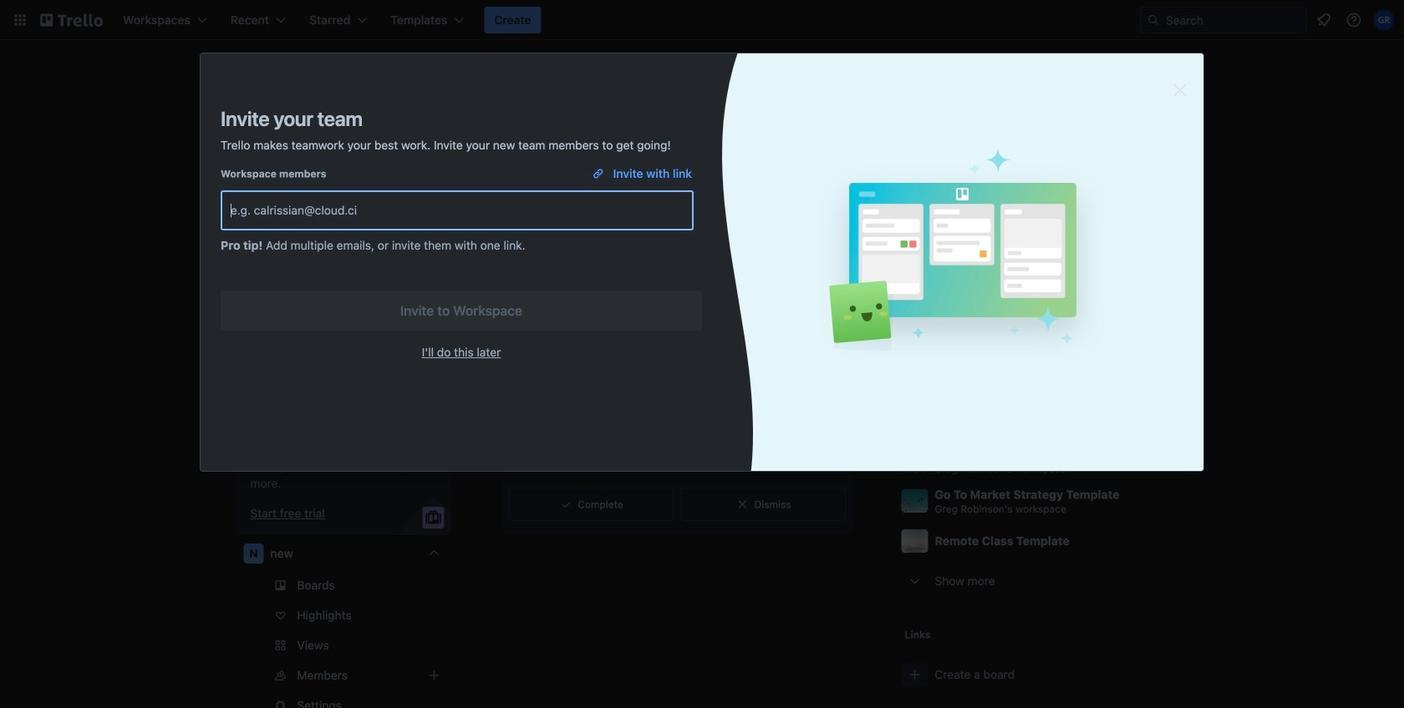 Task type: locate. For each thing, give the bounding box(es) containing it.
click to star 1-on-1 meeting agenda. it will show up at the top of your boards list. image
[[1152, 453, 1169, 470]]

e.g. calrissian@cloud.ci text field
[[231, 196, 684, 226]]

1 add image from the top
[[424, 352, 444, 372]]

template board image
[[244, 112, 264, 132]]

1 vertical spatial add image
[[424, 666, 444, 686]]

Search field
[[1160, 8, 1306, 32]]

0 vertical spatial add image
[[424, 352, 444, 372]]

greg robinson (gregrobinson96) image
[[1374, 10, 1394, 30]]

add image
[[424, 352, 444, 372], [424, 666, 444, 686]]

2 add image from the top
[[424, 666, 444, 686]]



Task type: describe. For each thing, give the bounding box(es) containing it.
primary element
[[0, 0, 1404, 40]]

open information menu image
[[1346, 12, 1362, 28]]

0 notifications image
[[1314, 10, 1334, 30]]

home image
[[244, 145, 264, 165]]

search image
[[1147, 13, 1160, 27]]



Task type: vqa. For each thing, say whether or not it's contained in the screenshot.
PRIMARY element
yes



